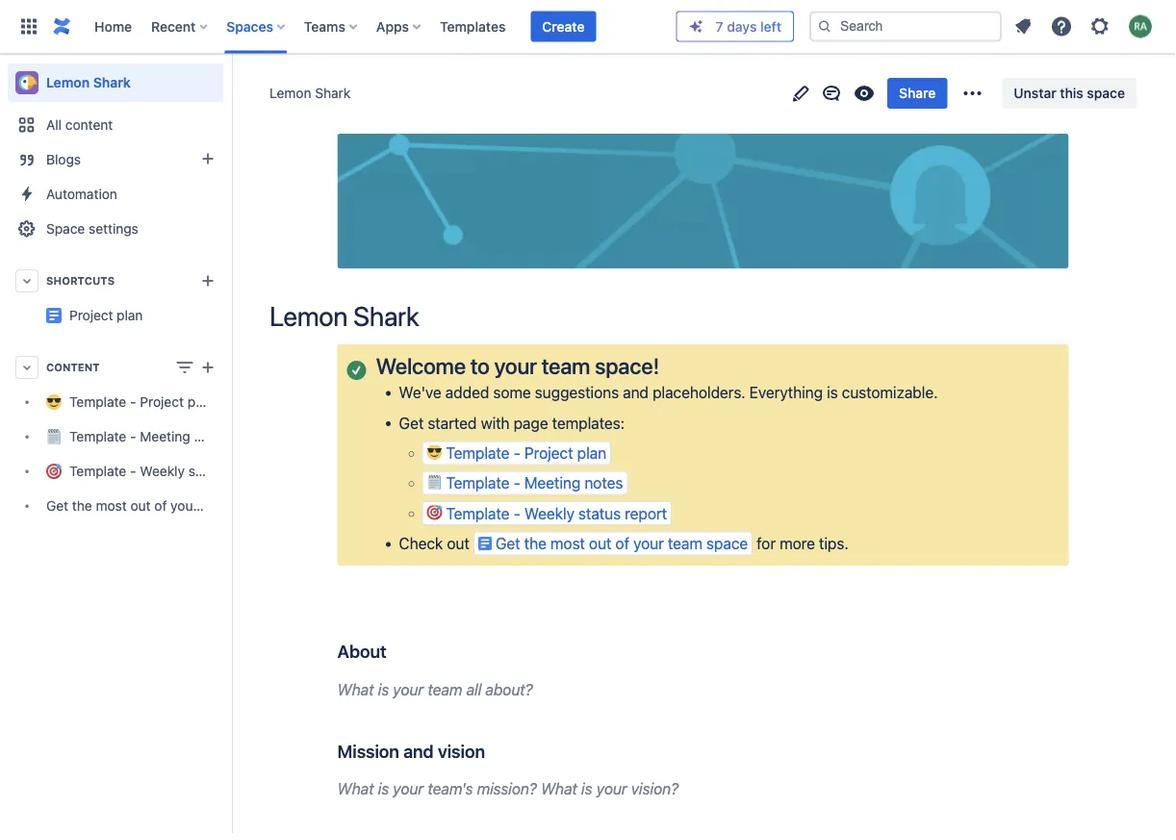 Task type: vqa. For each thing, say whether or not it's contained in the screenshot.
The for Get the most out of your team space button
yes



Task type: locate. For each thing, give the bounding box(es) containing it.
0 horizontal spatial meeting
[[140, 429, 190, 445]]

lemon shark
[[46, 75, 131, 91], [270, 85, 351, 101], [270, 300, 419, 332]]

0 horizontal spatial out
[[130, 498, 151, 514]]

appswitcher icon image
[[17, 15, 40, 38]]

template inside button
[[446, 444, 510, 462]]

meeting
[[140, 429, 190, 445], [525, 474, 581, 493]]

:check_mark: image
[[347, 361, 366, 380], [347, 361, 366, 380]]

0 horizontal spatial the
[[72, 498, 92, 514]]

lemon shark up the welcome
[[270, 300, 419, 332]]

the inside 'get the most out of your team space' link
[[72, 498, 92, 514]]

what
[[337, 681, 374, 699], [337, 781, 374, 799], [541, 781, 578, 799]]

the down template - weekly status report button
[[524, 535, 547, 553]]

0 horizontal spatial of
[[154, 498, 167, 514]]

0 vertical spatial status
[[189, 464, 227, 479]]

template - weekly status report button
[[422, 502, 672, 526]]

is
[[827, 384, 838, 402], [378, 681, 389, 699], [378, 781, 389, 799], [582, 781, 593, 799]]

template right :notepad_spiral: icon
[[446, 474, 510, 493]]

1 horizontal spatial notes
[[585, 474, 623, 493]]

1 vertical spatial the
[[524, 535, 547, 553]]

0 horizontal spatial shark
[[93, 75, 131, 91]]

template - project plan inside button
[[446, 444, 607, 462]]

get the most out of your team space for 'get the most out of your team space' link
[[46, 498, 274, 514]]

space element
[[0, 54, 297, 834]]

2 horizontal spatial get
[[496, 535, 520, 553]]

copy image
[[658, 354, 681, 377], [385, 640, 408, 663]]

- for template - project plan button
[[514, 444, 521, 462]]

get the most out of your team space inside tree
[[46, 498, 274, 514]]

1 vertical spatial most
[[551, 535, 585, 553]]

lemon shark link up all content link
[[8, 64, 223, 102]]

0 vertical spatial copy image
[[658, 354, 681, 377]]

- up 'get the most out of your team space' link
[[130, 464, 136, 479]]

get the most out of your team space down template - weekly status report button
[[496, 535, 748, 553]]

0 horizontal spatial and
[[404, 741, 434, 762]]

template for template - meeting notes button
[[446, 474, 510, 493]]

weekly up 'get the most out of your team space' link
[[140, 464, 185, 479]]

most inside tree
[[96, 498, 127, 514]]

about
[[337, 642, 387, 662]]

get the most out of your team space image
[[478, 536, 492, 552]]

1 vertical spatial meeting
[[525, 474, 581, 493]]

get the most out of your team space link
[[8, 489, 274, 524]]

out down template - weekly status report link at the bottom left of page
[[130, 498, 151, 514]]

of for 'get the most out of your team space' link
[[154, 498, 167, 514]]

meeting inside template - meeting notes link
[[140, 429, 190, 445]]

0 vertical spatial template - meeting notes
[[69, 429, 229, 445]]

lemon
[[46, 75, 90, 91], [270, 85, 311, 101], [270, 300, 348, 332]]

1 horizontal spatial template - weekly status report
[[446, 505, 667, 523]]

project plan link up 'change view' icon on the left top of page
[[8, 298, 297, 333]]

team
[[542, 353, 591, 379], [202, 498, 233, 514], [668, 535, 703, 553], [428, 681, 463, 699]]

global element
[[12, 0, 677, 53]]

tree containing template - project plan
[[8, 385, 274, 524]]

the inside get the most out of your team space button
[[524, 535, 547, 553]]

template - project plan up template - meeting notes button
[[446, 444, 607, 462]]

1 vertical spatial template - weekly status report
[[446, 505, 667, 523]]

1 horizontal spatial of
[[616, 535, 630, 553]]

status inside button
[[579, 505, 621, 523]]

unstar this space
[[1014, 85, 1126, 101]]

0 vertical spatial most
[[96, 498, 127, 514]]

space
[[46, 221, 85, 237]]

-
[[130, 394, 136, 410], [130, 429, 136, 445], [514, 444, 521, 462], [130, 464, 136, 479], [514, 474, 521, 493], [514, 505, 521, 523]]

1 horizontal spatial get the most out of your team space
[[496, 535, 748, 553]]

1 vertical spatial space
[[236, 498, 274, 514]]

welcome
[[376, 353, 466, 379]]

we've
[[399, 384, 442, 402]]

- for template - meeting notes button
[[514, 474, 521, 493]]

lemon shark up content
[[46, 75, 131, 91]]

0 vertical spatial the
[[72, 498, 92, 514]]

0 horizontal spatial project plan
[[69, 308, 143, 324]]

0 horizontal spatial template - project plan
[[69, 394, 214, 410]]

most inside button
[[551, 535, 585, 553]]

and
[[623, 384, 649, 402], [404, 741, 434, 762]]

copy image for welcome to your team space!
[[658, 354, 681, 377]]

7 days left
[[716, 18, 782, 34]]

0 horizontal spatial get
[[46, 498, 68, 514]]

1 horizontal spatial meeting
[[525, 474, 581, 493]]

teams
[[304, 18, 346, 34]]

template - weekly status report up 'get the most out of your team space' link
[[69, 464, 269, 479]]

shark up the welcome
[[353, 300, 419, 332]]

0 vertical spatial template - weekly status report
[[69, 464, 269, 479]]

tree
[[8, 385, 274, 524]]

0 horizontal spatial most
[[96, 498, 127, 514]]

lemon shark link
[[8, 64, 223, 102], [270, 84, 351, 103]]

template down template - meeting notes link
[[69, 464, 126, 479]]

most
[[96, 498, 127, 514], [551, 535, 585, 553]]

1 vertical spatial and
[[404, 741, 434, 762]]

get right get the most out of your team space icon
[[496, 535, 520, 553]]

1 vertical spatial report
[[625, 505, 667, 523]]

0 vertical spatial template - project plan
[[69, 394, 214, 410]]

2 horizontal spatial space
[[1088, 85, 1126, 101]]

1 vertical spatial template - meeting notes
[[446, 474, 623, 493]]

status up get the most out of your team space button
[[579, 505, 621, 523]]

team inside 'get the most out of your team space' link
[[202, 498, 233, 514]]

template - meeting notes inside template - meeting notes button
[[446, 474, 623, 493]]

space!
[[595, 353, 660, 379]]

1 vertical spatial weekly
[[525, 505, 575, 523]]

0 vertical spatial notes
[[194, 429, 229, 445]]

space inside tree
[[236, 498, 274, 514]]

template - weekly status report down template - meeting notes button
[[446, 505, 667, 523]]

report
[[230, 464, 269, 479], [625, 505, 667, 523]]

0 vertical spatial meeting
[[140, 429, 190, 445]]

lemon shark inside space element
[[46, 75, 131, 91]]

space
[[1088, 85, 1126, 101], [236, 498, 274, 514], [707, 535, 748, 553]]

most down template - weekly status report button
[[551, 535, 585, 553]]

shark inside space element
[[93, 75, 131, 91]]

:sunglasses: image
[[427, 445, 442, 460], [427, 445, 442, 460]]

1 horizontal spatial status
[[579, 505, 621, 523]]

weekly for template - weekly status report link at the bottom left of page
[[140, 464, 185, 479]]

out inside button
[[589, 535, 612, 553]]

of down template - weekly status report button
[[616, 535, 630, 553]]

copy image up what is your team all about?
[[385, 640, 408, 663]]

get for get the most out of your team space button
[[496, 535, 520, 553]]

out
[[130, 498, 151, 514], [447, 535, 470, 553], [589, 535, 612, 553]]

content button
[[8, 350, 223, 385]]

0 horizontal spatial template - meeting notes
[[69, 429, 229, 445]]

template - project plan up template - meeting notes link
[[69, 394, 214, 410]]

lemon inside space element
[[46, 75, 90, 91]]

templates link
[[434, 11, 512, 42]]

shark
[[93, 75, 131, 91], [315, 85, 351, 101], [353, 300, 419, 332]]

template - weekly status report
[[69, 464, 269, 479], [446, 505, 667, 523]]

template down the template - project plan link
[[69, 429, 126, 445]]

of for get the most out of your team space button
[[616, 535, 630, 553]]

shark down teams dropdown button
[[315, 85, 351, 101]]

all
[[467, 681, 482, 699]]

with
[[481, 414, 510, 432]]

the
[[72, 498, 92, 514], [524, 535, 547, 553]]

1 horizontal spatial most
[[551, 535, 585, 553]]

meeting inside template - meeting notes button
[[525, 474, 581, 493]]

0 horizontal spatial template - weekly status report
[[69, 464, 269, 479]]

weekly
[[140, 464, 185, 479], [525, 505, 575, 523]]

- inside button
[[514, 444, 521, 462]]

space for 'get the most out of your team space' link
[[236, 498, 274, 514]]

get down template - weekly status report link at the bottom left of page
[[46, 498, 68, 514]]

report inside template - weekly status report button
[[625, 505, 667, 523]]

project
[[223, 300, 267, 316], [69, 308, 113, 324], [140, 394, 184, 410], [525, 444, 573, 462]]

template - meeting notes
[[69, 429, 229, 445], [446, 474, 623, 493]]

copy image
[[483, 740, 506, 763]]

:dart: image
[[427, 505, 442, 521], [427, 505, 442, 521]]

the for get the most out of your team space button
[[524, 535, 547, 553]]

copy image up we've added some suggestions and placeholders. everything is customizable.
[[658, 354, 681, 377]]

of inside tree
[[154, 498, 167, 514]]

0 horizontal spatial lemon shark link
[[8, 64, 223, 102]]

template - meeting notes inside template - meeting notes link
[[69, 429, 229, 445]]

0 horizontal spatial copy image
[[385, 640, 408, 663]]

1 vertical spatial template - project plan
[[446, 444, 607, 462]]

template - weekly status report for template - weekly status report link at the bottom left of page
[[69, 464, 269, 479]]

templates:
[[552, 414, 625, 432]]

to
[[471, 353, 490, 379]]

7 days left button
[[678, 12, 793, 41]]

0 horizontal spatial notes
[[194, 429, 229, 445]]

0 vertical spatial get
[[399, 414, 424, 432]]

template for template - meeting notes link
[[69, 429, 126, 445]]

0 horizontal spatial get the most out of your team space
[[46, 498, 274, 514]]

template for template - weekly status report button
[[446, 505, 510, 523]]

1 horizontal spatial shark
[[315, 85, 351, 101]]

most for get the most out of your team space button
[[551, 535, 585, 553]]

banner
[[0, 0, 1176, 54]]

most down template - weekly status report link at the bottom left of page
[[96, 498, 127, 514]]

0 horizontal spatial weekly
[[140, 464, 185, 479]]

vision
[[438, 741, 485, 762]]

what down "about"
[[337, 681, 374, 699]]

1 vertical spatial of
[[616, 535, 630, 553]]

content
[[46, 362, 100, 374]]

plan
[[271, 300, 297, 316], [117, 308, 143, 324], [188, 394, 214, 410], [577, 444, 607, 462]]

and down space!
[[623, 384, 649, 402]]

notes inside button
[[585, 474, 623, 493]]

your
[[495, 353, 537, 379], [171, 498, 198, 514], [634, 535, 664, 553], [393, 681, 424, 699], [393, 781, 424, 799], [597, 781, 627, 799]]

status up 'get the most out of your team space' link
[[189, 464, 227, 479]]

1 vertical spatial copy image
[[385, 640, 408, 663]]

2 vertical spatial get
[[496, 535, 520, 553]]

team down template - weekly status report link at the bottom left of page
[[202, 498, 233, 514]]

template - project plan
[[69, 394, 214, 410], [446, 444, 607, 462]]

1 horizontal spatial report
[[625, 505, 667, 523]]

premium icon image
[[689, 19, 704, 34]]

meeting up template - weekly status report button
[[525, 474, 581, 493]]

1 vertical spatial notes
[[585, 474, 623, 493]]

status for template - weekly status report link at the bottom left of page
[[189, 464, 227, 479]]

notes up get the most out of your team space button
[[585, 474, 623, 493]]

recent
[[151, 18, 196, 34]]

2 horizontal spatial out
[[589, 535, 612, 553]]

7
[[716, 18, 724, 34]]

- for template - weekly status report button
[[514, 505, 521, 523]]

all content
[[46, 117, 113, 133]]

spaces
[[227, 18, 273, 34]]

- for template - meeting notes link
[[130, 429, 136, 445]]

template - project plan for the template - project plan link
[[69, 394, 214, 410]]

0 horizontal spatial status
[[189, 464, 227, 479]]

apps
[[376, 18, 409, 34]]

notes inside tree
[[194, 429, 229, 445]]

lemon shark link down 'teams'
[[270, 84, 351, 103]]

blogs
[[46, 152, 81, 168]]

of
[[154, 498, 167, 514], [616, 535, 630, 553]]

get the most out of your team space
[[46, 498, 274, 514], [496, 535, 748, 553]]

weekly inside space element
[[140, 464, 185, 479]]

0 vertical spatial report
[[230, 464, 269, 479]]

get inside 'get the most out of your team space' link
[[46, 498, 68, 514]]

template - meeting notes up template - weekly status report button
[[446, 474, 623, 493]]

template - meeting notes for template - meeting notes button
[[446, 474, 623, 493]]

0 vertical spatial and
[[623, 384, 649, 402]]

share
[[899, 85, 936, 101]]

template - project plan inside tree
[[69, 394, 214, 410]]

tree inside space element
[[8, 385, 274, 524]]

1 horizontal spatial copy image
[[658, 354, 681, 377]]

shark up all content link
[[93, 75, 131, 91]]

copy image for about
[[385, 640, 408, 663]]

about?
[[486, 681, 533, 699]]

blogs link
[[8, 143, 223, 177]]

get down we've
[[399, 414, 424, 432]]

- down the get started with page templates:
[[514, 444, 521, 462]]

1 horizontal spatial project plan
[[223, 300, 297, 316]]

1 horizontal spatial the
[[524, 535, 547, 553]]

template - weekly status report inside template - weekly status report button
[[446, 505, 667, 523]]

0 vertical spatial of
[[154, 498, 167, 514]]

template for the template - project plan link
[[69, 394, 126, 410]]

status
[[189, 464, 227, 479], [579, 505, 621, 523]]

team left for
[[668, 535, 703, 553]]

2 vertical spatial space
[[707, 535, 748, 553]]

report inside template - weekly status report link
[[230, 464, 269, 479]]

template - weekly status report inside template - weekly status report link
[[69, 464, 269, 479]]

the down template - weekly status report link at the bottom left of page
[[72, 498, 92, 514]]

confluence image
[[50, 15, 73, 38], [50, 15, 73, 38]]

some
[[493, 384, 531, 402]]

template down with
[[446, 444, 510, 462]]

get the most out of your team space inside button
[[496, 535, 748, 553]]

meeting up template - weekly status report link at the bottom left of page
[[140, 429, 190, 445]]

status inside space element
[[189, 464, 227, 479]]

- up template - weekly status report link at the bottom left of page
[[130, 429, 136, 445]]

get inside get the most out of your team space button
[[496, 535, 520, 553]]

0 vertical spatial weekly
[[140, 464, 185, 479]]

template - project plan button
[[422, 441, 612, 465]]

1 vertical spatial get the most out of your team space
[[496, 535, 748, 553]]

home
[[94, 18, 132, 34]]

1 vertical spatial get
[[46, 498, 68, 514]]

report for template - weekly status report link at the bottom left of page
[[230, 464, 269, 479]]

mission
[[337, 741, 399, 762]]

- down template - meeting notes button
[[514, 505, 521, 523]]

lemon shark link inside space element
[[8, 64, 223, 102]]

of inside button
[[616, 535, 630, 553]]

weekly down template - meeting notes button
[[525, 505, 575, 523]]

placeholders.
[[653, 384, 746, 402]]

1 vertical spatial status
[[579, 505, 621, 523]]

all content link
[[8, 108, 223, 143]]

project inside button
[[525, 444, 573, 462]]

1 horizontal spatial template - meeting notes
[[446, 474, 623, 493]]

the for 'get the most out of your team space' link
[[72, 498, 92, 514]]

of down template - weekly status report link at the bottom left of page
[[154, 498, 167, 514]]

template down content dropdown button
[[69, 394, 126, 410]]

1 horizontal spatial template - project plan
[[446, 444, 607, 462]]

share button
[[888, 78, 948, 109]]

out down template - weekly status report button
[[589, 535, 612, 553]]

template - project plan for template - project plan button
[[446, 444, 607, 462]]

notes down "create a page" icon
[[194, 429, 229, 445]]

vision?
[[631, 781, 679, 799]]

home link
[[89, 11, 138, 42]]

plan inside tree
[[188, 394, 214, 410]]

template - meeting notes up template - weekly status report link at the bottom left of page
[[69, 429, 229, 445]]

create a page image
[[196, 356, 220, 379]]

out inside tree
[[130, 498, 151, 514]]

1 horizontal spatial and
[[623, 384, 649, 402]]

project plan link down shortcuts dropdown button
[[69, 308, 143, 324]]

get
[[399, 414, 424, 432], [46, 498, 68, 514], [496, 535, 520, 553]]

template up get the most out of your team space icon
[[446, 505, 510, 523]]

out for get the most out of your team space button
[[589, 535, 612, 553]]

1 horizontal spatial lemon shark link
[[270, 84, 351, 103]]

1 horizontal spatial space
[[707, 535, 748, 553]]

out left get the most out of your team space icon
[[447, 535, 470, 553]]

weekly inside button
[[525, 505, 575, 523]]

0 horizontal spatial space
[[236, 498, 274, 514]]

- up template - meeting notes link
[[130, 394, 136, 410]]

what down mission at the bottom left
[[337, 781, 374, 799]]

get the most out of your team space down template - weekly status report link at the bottom left of page
[[46, 498, 274, 514]]

- down template - project plan button
[[514, 474, 521, 493]]

unstar
[[1014, 85, 1057, 101]]

0 horizontal spatial report
[[230, 464, 269, 479]]

2 horizontal spatial shark
[[353, 300, 419, 332]]

1 horizontal spatial weekly
[[525, 505, 575, 523]]

your inside tree
[[171, 498, 198, 514]]

and left vision
[[404, 741, 434, 762]]

0 vertical spatial get the most out of your team space
[[46, 498, 274, 514]]

project plan
[[223, 300, 297, 316], [69, 308, 143, 324]]

create a blog image
[[196, 147, 220, 170]]



Task type: describe. For each thing, give the bounding box(es) containing it.
suggestions
[[535, 384, 619, 402]]

your inside button
[[634, 535, 664, 553]]

meeting for template - meeting notes button
[[525, 474, 581, 493]]

plan inside button
[[577, 444, 607, 462]]

- for template - weekly status report link at the bottom left of page
[[130, 464, 136, 479]]

template - weekly status report for template - weekly status report button
[[446, 505, 667, 523]]

collapse sidebar image
[[210, 64, 252, 102]]

stop watching image
[[853, 82, 876, 105]]

team left all
[[428, 681, 463, 699]]

template - meeting notes button
[[422, 472, 628, 496]]

apps button
[[371, 11, 429, 42]]

change view image
[[173, 356, 196, 379]]

add shortcut image
[[196, 270, 220, 293]]

template - meeting notes link
[[8, 420, 229, 454]]

template - meeting notes for template - meeting notes link
[[69, 429, 229, 445]]

check out
[[399, 535, 474, 553]]

automation
[[46, 186, 117, 202]]

check
[[399, 535, 443, 553]]

is down mission at the bottom left
[[378, 781, 389, 799]]

mission?
[[477, 781, 537, 799]]

get started with page templates:
[[399, 414, 625, 432]]

more
[[780, 535, 815, 553]]

:notepad_spiral: image
[[427, 475, 442, 490]]

report for template - weekly status report button
[[625, 505, 667, 523]]

spaces button
[[221, 11, 293, 42]]

is left vision?
[[582, 781, 593, 799]]

unstar this space button
[[1003, 78, 1137, 109]]

get the most out of your team space for get the most out of your team space button
[[496, 535, 748, 553]]

project plan for project plan link below shortcuts dropdown button
[[69, 308, 143, 324]]

added
[[446, 384, 489, 402]]

search image
[[817, 19, 833, 34]]

help icon image
[[1051, 15, 1074, 38]]

1 horizontal spatial get
[[399, 414, 424, 432]]

mission and vision
[[337, 741, 485, 762]]

project plan for project plan link above 'change view' icon on the left top of page
[[223, 300, 297, 316]]

banner containing home
[[0, 0, 1176, 54]]

templates
[[440, 18, 506, 34]]

notes for template - meeting notes link
[[194, 429, 229, 445]]

left
[[761, 18, 782, 34]]

out for 'get the most out of your team space' link
[[130, 498, 151, 514]]

project inside tree
[[140, 394, 184, 410]]

this
[[1060, 85, 1084, 101]]

started
[[428, 414, 477, 432]]

teams button
[[298, 11, 365, 42]]

days
[[727, 18, 757, 34]]

what for what is your team all about?
[[337, 681, 374, 699]]

create
[[542, 18, 585, 34]]

lemon shark down 'teams'
[[270, 85, 351, 101]]

shortcuts button
[[8, 264, 223, 298]]

for
[[757, 535, 776, 553]]

what is your team's mission? what is your vision?
[[337, 781, 679, 799]]

more actions image
[[961, 82, 984, 105]]

settings icon image
[[1089, 15, 1112, 38]]

notes for template - meeting notes button
[[585, 474, 623, 493]]

meeting for template - meeting notes link
[[140, 429, 190, 445]]

notification icon image
[[1012, 15, 1035, 38]]

content
[[65, 117, 113, 133]]

most for 'get the most out of your team space' link
[[96, 498, 127, 514]]

tips.
[[819, 535, 849, 553]]

is down "about"
[[378, 681, 389, 699]]

status for template - weekly status report button
[[579, 505, 621, 523]]

template - project plan link
[[8, 385, 223, 420]]

settings
[[89, 221, 139, 237]]

customizable.
[[842, 384, 938, 402]]

shortcuts
[[46, 275, 115, 287]]

weekly for template - weekly status report button
[[525, 505, 575, 523]]

we've added some suggestions and placeholders. everything is customizable.
[[399, 384, 938, 402]]

template - weekly status report link
[[8, 454, 269, 489]]

team inside get the most out of your team space button
[[668, 535, 703, 553]]

for more tips.
[[753, 535, 849, 553]]

template - project plan image
[[46, 308, 62, 324]]

get the most out of your team space button
[[474, 532, 753, 556]]

team's
[[428, 781, 473, 799]]

team up suggestions
[[542, 353, 591, 379]]

edit this page image
[[790, 82, 813, 105]]

page
[[514, 414, 548, 432]]

space settings
[[46, 221, 139, 237]]

template for template - weekly status report link at the bottom left of page
[[69, 464, 126, 479]]

what for what is your team's mission? what is your vision?
[[337, 781, 374, 799]]

your profile and preferences image
[[1129, 15, 1153, 38]]

is right "everything"
[[827, 384, 838, 402]]

what is your team all about?
[[337, 681, 533, 699]]

everything
[[750, 384, 823, 402]]

welcome to your team space!
[[376, 353, 660, 379]]

0 vertical spatial space
[[1088, 85, 1126, 101]]

space settings link
[[8, 212, 223, 247]]

1 horizontal spatial out
[[447, 535, 470, 553]]

- for the template - project plan link
[[130, 394, 136, 410]]

automation link
[[8, 177, 223, 212]]

:notepad_spiral: image
[[427, 475, 442, 490]]

template for template - project plan button
[[446, 444, 510, 462]]

what right "mission?"
[[541, 781, 578, 799]]

all
[[46, 117, 62, 133]]

create link
[[531, 11, 597, 42]]

Search field
[[810, 11, 1002, 42]]

space for get the most out of your team space button
[[707, 535, 748, 553]]

recent button
[[145, 11, 215, 42]]

get for 'get the most out of your team space' link
[[46, 498, 68, 514]]



